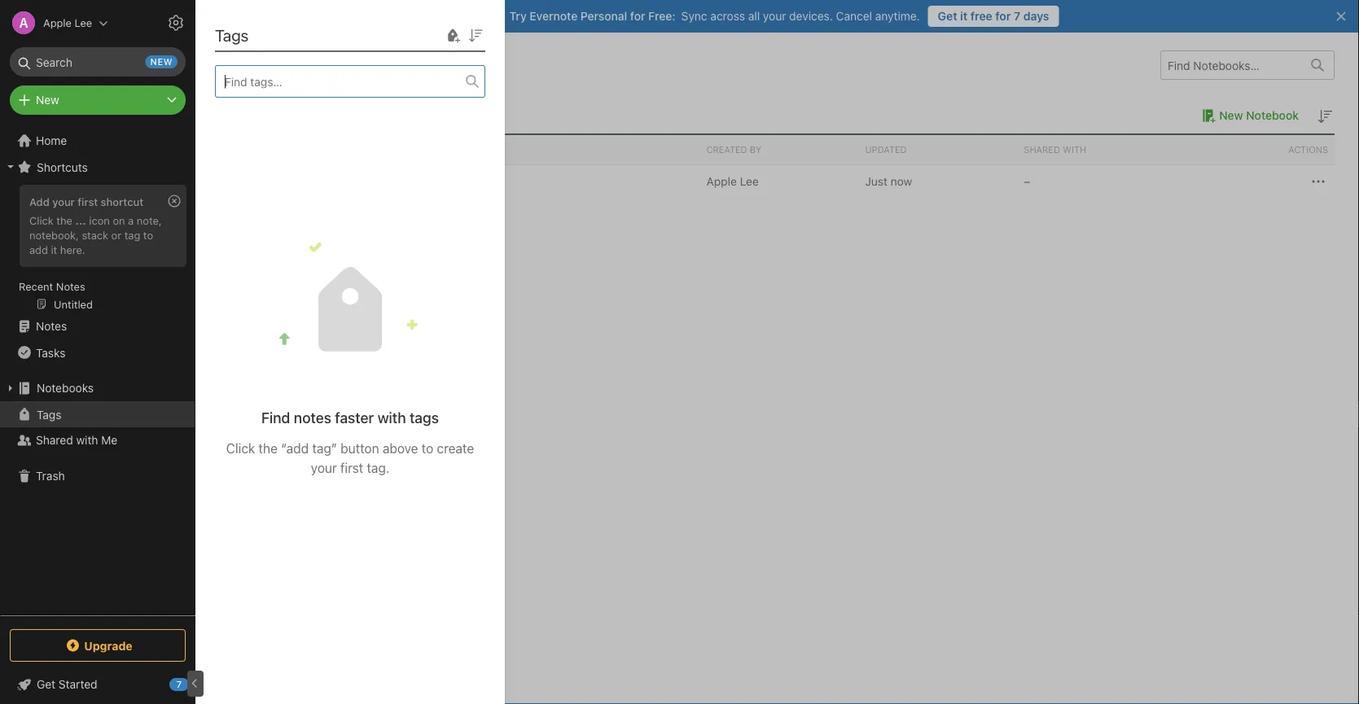 Task type: locate. For each thing, give the bounding box(es) containing it.
click inside group
[[29, 214, 54, 226]]

or
[[111, 229, 122, 241]]

tasks button
[[0, 340, 195, 366]]

0 horizontal spatial apple
[[43, 17, 72, 29]]

group
[[0, 180, 195, 320]]

1 vertical spatial with
[[76, 434, 98, 447]]

first
[[78, 196, 98, 208], [341, 461, 364, 476]]

just
[[866, 175, 888, 188]]

0 vertical spatial the
[[56, 214, 72, 226]]

1 horizontal spatial first
[[341, 461, 364, 476]]

0 horizontal spatial it
[[51, 243, 57, 256]]

shared with me link
[[0, 428, 195, 454]]

apple lee inside first notebook row
[[707, 175, 759, 188]]

apple lee
[[43, 17, 92, 29], [707, 175, 759, 188]]

to
[[143, 229, 153, 241], [422, 441, 434, 457]]

1 horizontal spatial tags
[[215, 25, 249, 44]]

on
[[113, 214, 125, 226]]

notebooks
[[220, 55, 298, 75], [37, 382, 94, 395]]

it inside button
[[961, 9, 968, 23]]

tags right settings image
[[215, 25, 249, 44]]

1 horizontal spatial to
[[422, 441, 434, 457]]

0 horizontal spatial first
[[78, 196, 98, 208]]

click to collapse image
[[189, 675, 202, 694]]

above
[[383, 441, 418, 457]]

0 horizontal spatial get
[[37, 678, 55, 692]]

icon
[[89, 214, 110, 226]]

first inside group
[[78, 196, 98, 208]]

trash
[[36, 470, 65, 483]]

notes link
[[0, 314, 195, 340]]

first up ...
[[78, 196, 98, 208]]

click down add at the left of page
[[29, 214, 54, 226]]

0 vertical spatial notes
[[56, 280, 85, 292]]

tags up shared
[[37, 408, 61, 421]]

find
[[262, 409, 290, 427]]

0 horizontal spatial for
[[631, 9, 646, 23]]

the for ...
[[56, 214, 72, 226]]

1 horizontal spatial notebooks
[[220, 55, 298, 75]]

0 horizontal spatial the
[[56, 214, 72, 226]]

to inside "click the "add tag" button above to create your first tag."
[[422, 441, 434, 457]]

your down tag" on the bottom left of page
[[311, 461, 337, 476]]

note,
[[137, 214, 162, 226]]

your right all
[[763, 9, 787, 23]]

1 vertical spatial notebooks
[[37, 382, 94, 395]]

1 horizontal spatial with
[[378, 409, 406, 427]]

cancel
[[836, 9, 873, 23]]

Sort field
[[466, 25, 486, 45]]

1 vertical spatial it
[[51, 243, 57, 256]]

notes
[[56, 280, 85, 292], [36, 320, 67, 333]]

new
[[36, 93, 59, 107], [1220, 109, 1244, 122]]

0 vertical spatial click
[[29, 214, 54, 226]]

first down the button
[[341, 461, 364, 476]]

devices.
[[790, 9, 833, 23]]

1 vertical spatial the
[[259, 441, 278, 457]]

notes up tasks
[[36, 320, 67, 333]]

0 horizontal spatial your
[[52, 196, 75, 208]]

0 vertical spatial it
[[961, 9, 968, 23]]

0 vertical spatial notebooks
[[220, 55, 298, 75]]

your inside "click the "add tag" button above to create your first tag."
[[311, 461, 337, 476]]

to right above
[[422, 441, 434, 457]]

click left "add
[[226, 441, 255, 457]]

created by button
[[700, 135, 859, 165]]

for
[[631, 9, 646, 23], [996, 9, 1011, 23]]

actions button
[[1177, 135, 1335, 165]]

apple down created
[[707, 175, 737, 188]]

your
[[763, 9, 787, 23], [52, 196, 75, 208], [311, 461, 337, 476]]

try evernote personal for free: sync across all your devices. cancel anytime.
[[510, 9, 920, 23]]

notebooks inside tree
[[37, 382, 94, 395]]

get left the free
[[938, 9, 958, 23]]

apple lee down created by
[[707, 175, 759, 188]]

1 horizontal spatial for
[[996, 9, 1011, 23]]

new inside popup button
[[36, 93, 59, 107]]

0 horizontal spatial new
[[36, 93, 59, 107]]

click
[[29, 214, 54, 226], [226, 441, 255, 457]]

with
[[1063, 145, 1087, 155]]

the
[[56, 214, 72, 226], [259, 441, 278, 457]]

1 horizontal spatial it
[[961, 9, 968, 23]]

1 vertical spatial 7
[[177, 680, 182, 690]]

0 vertical spatial first
[[78, 196, 98, 208]]

for right the free
[[996, 9, 1011, 23]]

1 vertical spatial notes
[[36, 320, 67, 333]]

lee
[[75, 17, 92, 29], [740, 175, 759, 188]]

your for try evernote personal for free: sync across all your devices. cancel anytime.
[[763, 9, 787, 23]]

personal
[[581, 9, 628, 23]]

7 left days
[[1014, 9, 1021, 23]]

me
[[101, 434, 118, 447]]

7 left click to collapse image
[[177, 680, 182, 690]]

for left free:
[[631, 9, 646, 23]]

your up click the ...
[[52, 196, 75, 208]]

lee down by at the right top
[[740, 175, 759, 188]]

0 vertical spatial get
[[938, 9, 958, 23]]

group containing add your first shortcut
[[0, 180, 195, 320]]

to down note,
[[143, 229, 153, 241]]

1 vertical spatial new
[[1220, 109, 1244, 122]]

2 vertical spatial your
[[311, 461, 337, 476]]

0 vertical spatial lee
[[75, 17, 92, 29]]

7 inside button
[[1014, 9, 1021, 23]]

0 horizontal spatial lee
[[75, 17, 92, 29]]

0 vertical spatial your
[[763, 9, 787, 23]]

1 vertical spatial click
[[226, 441, 255, 457]]

0 vertical spatial new
[[36, 93, 59, 107]]

new inside button
[[1220, 109, 1244, 122]]

new up home at the left of the page
[[36, 93, 59, 107]]

tags inside button
[[37, 408, 61, 421]]

1 vertical spatial apple lee
[[707, 175, 759, 188]]

try
[[510, 9, 527, 23]]

new for new notebook
[[1220, 109, 1244, 122]]

the left ...
[[56, 214, 72, 226]]

with up above
[[378, 409, 406, 427]]

here.
[[60, 243, 85, 256]]

1 vertical spatial tags
[[37, 408, 61, 421]]

0 horizontal spatial click
[[29, 214, 54, 226]]

with left me
[[76, 434, 98, 447]]

updated
[[866, 145, 907, 155]]

free
[[971, 9, 993, 23]]

1 for from the left
[[631, 9, 646, 23]]

0 vertical spatial 7
[[1014, 9, 1021, 23]]

apple
[[43, 17, 72, 29], [707, 175, 737, 188]]

shortcuts button
[[0, 154, 195, 180]]

shortcuts
[[37, 160, 88, 174]]

0 vertical spatial tags
[[215, 25, 249, 44]]

new left notebook
[[1220, 109, 1244, 122]]

get inside help and learning task checklist field
[[37, 678, 55, 692]]

Help and Learning task checklist field
[[0, 672, 196, 698]]

tree
[[0, 128, 196, 615]]

it left the free
[[961, 9, 968, 23]]

apple up search text field
[[43, 17, 72, 29]]

get for get it free for 7 days
[[938, 9, 958, 23]]

for inside button
[[996, 9, 1011, 23]]

1 horizontal spatial apple lee
[[707, 175, 759, 188]]

0 vertical spatial to
[[143, 229, 153, 241]]

"add
[[281, 441, 309, 457]]

0 vertical spatial apple
[[43, 17, 72, 29]]

free:
[[649, 9, 676, 23]]

0 vertical spatial with
[[378, 409, 406, 427]]

get
[[938, 9, 958, 23], [37, 678, 55, 692]]

it
[[961, 9, 968, 23], [51, 243, 57, 256]]

evernote
[[530, 9, 578, 23]]

7
[[1014, 9, 1021, 23], [177, 680, 182, 690]]

apple lee up search text field
[[43, 17, 92, 29]]

1 horizontal spatial get
[[938, 9, 958, 23]]

it down notebook,
[[51, 243, 57, 256]]

the inside group
[[56, 214, 72, 226]]

new
[[150, 57, 173, 67]]

0 horizontal spatial notebooks
[[37, 382, 94, 395]]

the left "add
[[259, 441, 278, 457]]

0 horizontal spatial with
[[76, 434, 98, 447]]

recent notes
[[19, 280, 85, 292]]

0 horizontal spatial apple lee
[[43, 17, 92, 29]]

notes
[[294, 409, 332, 427]]

1 vertical spatial get
[[37, 678, 55, 692]]

lee up search text field
[[75, 17, 92, 29]]

1 vertical spatial first
[[341, 461, 364, 476]]

click inside "click the "add tag" button above to create your first tag."
[[226, 441, 255, 457]]

1 vertical spatial apple
[[707, 175, 737, 188]]

0 horizontal spatial 7
[[177, 680, 182, 690]]

1 horizontal spatial new
[[1220, 109, 1244, 122]]

sync
[[682, 9, 708, 23]]

shared with me
[[36, 434, 118, 447]]

1 horizontal spatial the
[[259, 441, 278, 457]]

2 horizontal spatial your
[[763, 9, 787, 23]]

1 vertical spatial to
[[422, 441, 434, 457]]

1 horizontal spatial your
[[311, 461, 337, 476]]

notes right "recent"
[[56, 280, 85, 292]]

0 vertical spatial apple lee
[[43, 17, 92, 29]]

1 horizontal spatial lee
[[740, 175, 759, 188]]

first inside "click the "add tag" button above to create your first tag."
[[341, 461, 364, 476]]

add
[[29, 196, 50, 208]]

1 horizontal spatial 7
[[1014, 9, 1021, 23]]

0 horizontal spatial tags
[[37, 408, 61, 421]]

faster
[[335, 409, 374, 427]]

Account field
[[0, 7, 109, 39]]

get left started in the left bottom of the page
[[37, 678, 55, 692]]

a
[[128, 214, 134, 226]]

shared with
[[1024, 145, 1087, 155]]

0 horizontal spatial to
[[143, 229, 153, 241]]

created by
[[707, 145, 762, 155]]

1 horizontal spatial apple
[[707, 175, 737, 188]]

tags
[[410, 409, 439, 427]]

tag"
[[312, 441, 337, 457]]

tags button
[[0, 402, 195, 428]]

the inside "click the "add tag" button above to create your first tag."
[[259, 441, 278, 457]]

tags
[[215, 25, 249, 44], [37, 408, 61, 421]]

2 for from the left
[[996, 9, 1011, 23]]

with
[[378, 409, 406, 427], [76, 434, 98, 447]]

actions
[[1289, 145, 1329, 155]]

get inside button
[[938, 9, 958, 23]]

click the "add tag" button above to create your first tag.
[[226, 441, 474, 476]]

1 vertical spatial your
[[52, 196, 75, 208]]

1 vertical spatial lee
[[740, 175, 759, 188]]

apple inside account field
[[43, 17, 72, 29]]

stack
[[82, 229, 108, 241]]

1 horizontal spatial click
[[226, 441, 255, 457]]

notebooks link
[[0, 376, 195, 402]]



Task type: describe. For each thing, give the bounding box(es) containing it.
button
[[341, 441, 379, 457]]

across
[[711, 9, 745, 23]]

new notebook
[[1220, 109, 1299, 122]]

sort options image
[[466, 26, 486, 45]]

expand notebooks image
[[4, 382, 17, 395]]

new search field
[[21, 47, 178, 77]]

create
[[437, 441, 474, 457]]

tag
[[124, 229, 140, 241]]

recent
[[19, 280, 53, 292]]

–
[[1024, 175, 1031, 188]]

anytime.
[[876, 9, 920, 23]]

trash link
[[0, 464, 195, 490]]

lee inside account field
[[75, 17, 92, 29]]

created
[[707, 145, 748, 155]]

get for get started
[[37, 678, 55, 692]]

with inside tree
[[76, 434, 98, 447]]

Find tags… text field
[[216, 71, 466, 92]]

for for 7
[[996, 9, 1011, 23]]

get it free for 7 days
[[938, 9, 1050, 23]]

shared
[[1024, 145, 1061, 155]]

apple inside first notebook row
[[707, 175, 737, 188]]

home
[[36, 134, 67, 147]]

create new tag image
[[443, 26, 463, 45]]

click for click the "add tag" button above to create your first tag.
[[226, 441, 255, 457]]

tree containing home
[[0, 128, 196, 615]]

shortcut
[[101, 196, 144, 208]]

find notes faster with tags
[[262, 409, 439, 427]]

for for free:
[[631, 9, 646, 23]]

to inside icon on a note, notebook, stack or tag to add it here.
[[143, 229, 153, 241]]

days
[[1024, 9, 1050, 23]]

add your first shortcut
[[29, 196, 144, 208]]

notes inside group
[[56, 280, 85, 292]]

now
[[891, 175, 913, 188]]

click the ...
[[29, 214, 86, 226]]

add
[[29, 243, 48, 256]]

click for click the ...
[[29, 214, 54, 226]]

...
[[75, 214, 86, 226]]

shared
[[36, 434, 73, 447]]

updated button
[[859, 135, 1018, 165]]

it inside icon on a note, notebook, stack or tag to add it here.
[[51, 243, 57, 256]]

upgrade
[[84, 639, 133, 653]]

shared with button
[[1018, 135, 1177, 165]]

new notebook button
[[1197, 106, 1299, 125]]

the for "add
[[259, 441, 278, 457]]

tag.
[[367, 461, 390, 476]]

by
[[750, 145, 762, 155]]

settings image
[[166, 13, 186, 33]]

group inside tree
[[0, 180, 195, 320]]

all
[[749, 9, 760, 23]]

tasks
[[36, 346, 66, 359]]

Search text field
[[21, 47, 174, 77]]

apple lee inside account field
[[43, 17, 92, 29]]

icon on a note, notebook, stack or tag to add it here.
[[29, 214, 162, 256]]

first notebook row
[[220, 165, 1335, 198]]

notebook
[[1247, 109, 1299, 122]]

notebooks element
[[196, 33, 1360, 705]]

Find Notebooks… text field
[[1162, 52, 1302, 78]]

get it free for 7 days button
[[929, 6, 1060, 27]]

7 inside help and learning task checklist field
[[177, 680, 182, 690]]

your for click the "add tag" button above to create your first tag.
[[311, 461, 337, 476]]

started
[[59, 678, 97, 692]]

upgrade button
[[10, 630, 186, 662]]

new button
[[10, 86, 186, 115]]

home link
[[0, 128, 196, 154]]

just now
[[866, 175, 913, 188]]

your inside group
[[52, 196, 75, 208]]

get started
[[37, 678, 97, 692]]

notebook,
[[29, 229, 79, 241]]

new for new
[[36, 93, 59, 107]]

lee inside first notebook row
[[740, 175, 759, 188]]



Task type: vqa. For each thing, say whether or not it's contained in the screenshot.
Monthly uploads for 10 GB
no



